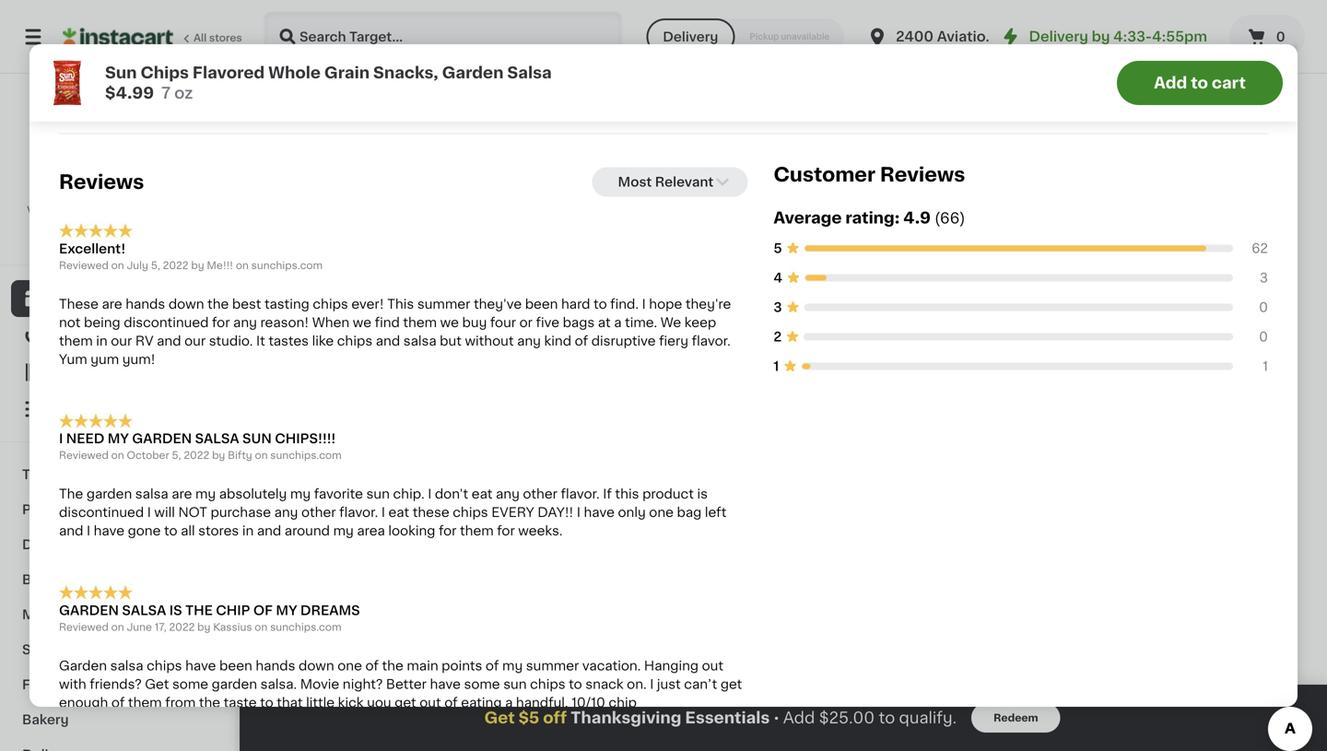 Task type: locate. For each thing, give the bounding box(es) containing it.
my up not
[[195, 488, 216, 501]]

2 gluten-free vegan from the left
[[964, 333, 1068, 343]]

is
[[169, 604, 182, 617]]

general
[[1099, 88, 1138, 98]]

& inside snacks & candy link
[[73, 644, 84, 656]]

discontinued up rv at left
[[124, 316, 209, 329]]

1 vertical spatial you
[[367, 697, 392, 710]]

0 horizontal spatial my
[[108, 433, 129, 446]]

view down general at top right
[[1078, 132, 1110, 145]]

1 vertical spatial out
[[420, 697, 441, 710]]

by
[[1092, 30, 1111, 43], [191, 260, 204, 270], [212, 451, 225, 461], [197, 622, 211, 633]]

0 vertical spatial stores
[[209, 33, 242, 43]]

dairy
[[22, 538, 58, 551]]

every
[[492, 506, 535, 519]]

0 horizontal spatial other
[[302, 506, 336, 519]]

you inside garden salsa chips have been hands down one of the main points of my summer vacation. hanging out with friends? get some garden salsa. movie night? better have some sun chips to snack on. i just can't get enough of them from the taste to that little kick you get out of eating a handful. 10/10 chip
[[367, 697, 392, 710]]

are inside these are hands down the best tasting chips ever! this summer they've been hard to find. i hope they're not being discontinued for any reason! when we find them we buy four or five bags at a time. we keep them in our rv and our studio. it tastes like chips and salsa but without any kind of disruptive fiery flavor. yum yum yum!
[[102, 298, 122, 311]]

some
[[172, 678, 208, 691], [464, 678, 500, 691]]

down
[[169, 298, 204, 311], [299, 660, 334, 673]]

with inside garden salsa chips have been hands down one of the main points of my summer vacation. hanging out with friends? get some garden salsa. movie night? better have some sun chips to snack on. i just can't get enough of them from the taste to that little kick you get out of eating a handful. 10/10 chip
[[59, 678, 86, 691]]

service type group
[[647, 18, 845, 55]]

salsa up "bifty"
[[195, 433, 239, 446]]

1 vegan from the left
[[520, 333, 553, 343]]

2 vertical spatial the
[[1247, 629, 1271, 642]]

99 inside $ 4 99
[[1160, 354, 1174, 364]]

24 ct down the original d
[[1247, 701, 1273, 711]]

view for view all (50+)
[[1078, 132, 1110, 145]]

1 horizontal spatial garden
[[132, 433, 192, 446]]

to down 'salsa.'
[[260, 697, 273, 710]]

2 reviewed from the top
[[59, 451, 109, 461]]

1 $ from the left
[[795, 354, 802, 364]]

them down this
[[403, 316, 437, 329]]

of down "bags"
[[575, 335, 588, 347]]

0 horizontal spatial you
[[367, 697, 392, 710]]

off
[[543, 710, 567, 726]]

been up five
[[525, 298, 558, 311]]

0 horizontal spatial the
[[59, 488, 83, 501]]

garden inside i need my garden salsa sun chips!!!! reviewed on october 5, 2022 by bifty on sunchips.com
[[132, 433, 192, 446]]

the up sip on the bottom
[[722, 649, 749, 664]]

& for dairy
[[61, 538, 72, 551]]

salsa
[[404, 335, 437, 347], [135, 488, 168, 501], [110, 660, 143, 673]]

buy it again link
[[11, 317, 224, 354]]

the
[[185, 604, 213, 617]]

garden up october on the left bottom
[[132, 433, 192, 446]]

all down not
[[181, 525, 195, 538]]

stores up flavored
[[209, 33, 242, 43]]

2 horizontal spatial add
[[1154, 75, 1188, 91]]

discontinued inside these are hands down the best tasting chips ever! this summer they've been hard to find. i hope they're not being discontinued for any reason! when we find them we buy four or five bags at a time. we keep them in our rv and our studio. it tastes like chips and salsa but without any kind of disruptive fiery flavor. yum yum yum!
[[124, 316, 209, 329]]

them
[[403, 316, 437, 329], [59, 335, 93, 347], [460, 525, 494, 538], [128, 697, 162, 710]]

&
[[61, 538, 72, 551], [59, 609, 70, 621], [73, 644, 84, 656]]

0 vertical spatial add
[[1154, 75, 1188, 91]]

stock
[[510, 486, 539, 497]]

stores inside "link"
[[209, 33, 242, 43]]

sun inside garden salsa chips have been hands down one of the main points of my summer vacation. hanging out with friends? get some garden salsa. movie night? better have some sun chips to snack on. i just can't get enough of them from the taste to that little kick you get out of eating a handful. 10/10 chip
[[504, 678, 527, 691]]

2022 left "bifty"
[[184, 451, 210, 461]]

get
[[145, 678, 169, 691], [484, 710, 515, 726]]

them down the friends?
[[128, 697, 162, 710]]

vegan for many in stock
[[520, 333, 553, 343]]

reviewed inside excellent! reviewed on july 5, 2022 by me!!! on sunchips.com
[[59, 260, 109, 270]]

3 $ from the left
[[1138, 354, 1145, 364]]

0 vertical spatial flavor.
[[692, 335, 731, 347]]

are inside the garden salsa are my absolutely my favorite sun chip.  i don't eat any other flavor.  if this product is discontinued i will not purchase any other flavor.  i eat these chips every day!!  i have only one bag left and i have gone to all stores in and around my area looking for them for weeks.
[[172, 488, 192, 501]]

a right at
[[614, 316, 622, 329]]

0 horizontal spatial our
[[111, 335, 132, 347]]

all
[[194, 33, 207, 43], [701, 728, 714, 738]]

(66)
[[935, 211, 966, 226]]

tells
[[1088, 64, 1110, 74]]

i up time.
[[642, 298, 646, 311]]

0 horizontal spatial gluten-
[[450, 333, 490, 343]]

have down points
[[430, 678, 461, 691]]

2 vertical spatial 0
[[1260, 330, 1269, 343]]

with up enough
[[59, 678, 86, 691]]

1 horizontal spatial our
[[185, 335, 206, 347]]

them down many
[[460, 525, 494, 538]]

for inside these are hands down the best tasting chips ever! this summer they've been hard to find. i hope they're not being discontinued for any reason! when we find them we buy four or five bags at a time. we keep them in our rv and our studio. it tastes like chips and salsa but without any kind of disruptive fiery flavor. yum yum yum!
[[212, 316, 230, 329]]

to right $25.00
[[879, 710, 895, 726]]

in
[[1242, 64, 1252, 74], [96, 335, 108, 347], [498, 486, 508, 497], [242, 525, 254, 538], [818, 649, 833, 664]]

reviewed inside i need my garden salsa sun chips!!!! reviewed on october 5, 2022 by bifty on sunchips.com
[[59, 451, 109, 461]]

my inside garden salsa chips have been hands down one of the main points of my summer vacation. hanging out with friends? get some garden salsa. movie night? better have some sun chips to snack on. i just can't get enough of them from the taste to that little kick you get out of eating a handful. 10/10 chip
[[503, 660, 523, 673]]

0 vertical spatial view
[[1078, 132, 1110, 145]]

None search field
[[264, 11, 623, 63]]

it
[[81, 329, 90, 342]]

1 horizontal spatial you
[[1113, 64, 1132, 74]]

2022 down guarantee
[[163, 260, 189, 270]]

calories
[[969, 88, 1010, 98]]

1 horizontal spatial get
[[484, 710, 515, 726]]

get inside garden salsa chips have been hands down one of the main points of my summer vacation. hanging out with friends? get some garden salsa. movie night? better have some sun chips to snack on. i just can't get enough of them from the taste to that little kick you get out of eating a handful. 10/10 chip
[[145, 678, 169, 691]]

stores down purchase
[[198, 525, 239, 538]]

of inside the % daily value (dv) tells you how much a nutrient in a serving of food contributes to a daily diet. 2,000 calories a day is used for general nutrition advice.
[[1010, 76, 1020, 86]]

snacks inside item carousel region
[[277, 129, 351, 148]]

chip
[[216, 604, 250, 617]]

chips up handful. at the left bottom of the page
[[530, 678, 566, 691]]

to down will
[[164, 525, 178, 538]]

0 vertical spatial garden
[[442, 65, 504, 81]]

frozen
[[22, 679, 67, 692]]

all stores
[[194, 33, 242, 43]]

100% satisfaction guarantee button
[[29, 232, 206, 251]]

0 horizontal spatial view
[[27, 205, 52, 215]]

view inside view pricing policy. not affiliated with instacart. 100% satisfaction guarantee
[[27, 205, 52, 215]]

friends?
[[90, 678, 142, 691]]

1 horizontal spatial sun
[[504, 678, 527, 691]]

1 vertical spatial the
[[59, 488, 83, 501]]

to up general at top right
[[1112, 76, 1122, 86]]

view all (50+) button
[[1071, 120, 1188, 157]]

bakery
[[22, 714, 69, 727]]

treatment tracker modal dialog
[[240, 685, 1328, 751]]

0 horizontal spatial delivery
[[663, 30, 719, 43]]

in inside the % daily value (dv) tells you how much a nutrient in a serving of food contributes to a daily diet. 2,000 calories a day is used for general nutrition advice.
[[1242, 64, 1252, 74]]

down down excellent! reviewed on july 5, 2022 by me!!! on sunchips.com
[[169, 298, 204, 311]]

of right points
[[486, 660, 499, 673]]

& inside dairy & eggs link
[[61, 538, 72, 551]]

see
[[468, 515, 493, 528]]

i inside i need my garden salsa sun chips!!!! reviewed on october 5, 2022 by bifty on sunchips.com
[[59, 433, 63, 446]]

in up cart
[[1242, 64, 1252, 74]]

1 horizontal spatial out
[[702, 660, 724, 673]]

buy it again
[[52, 329, 130, 342]]

all inside the garden salsa are my absolutely my favorite sun chip.  i don't eat any other flavor.  if this product is discontinued i will not purchase any other flavor.  i eat these chips every day!!  i have only one bag left and i have gone to all stores in and around my area looking for them for weeks.
[[181, 525, 195, 538]]

of inside these are hands down the best tasting chips ever! this summer they've been hard to find. i hope they're not being discontinued for any reason! when we find them we buy four or five bags at a time. we keep them in our rv and our studio. it tastes like chips and salsa but without any kind of disruptive fiery flavor. yum yum yum!
[[575, 335, 588, 347]]

1 vertical spatial 7
[[277, 449, 283, 460]]

2 free from the left
[[1004, 333, 1028, 343]]

1 vertical spatial 4
[[1145, 353, 1158, 373]]

1 vertical spatial 8
[[963, 30, 970, 41]]

main
[[407, 660, 439, 673]]

sunchips.com up tasting
[[251, 260, 323, 270]]

1 horizontal spatial 99
[[1160, 354, 1174, 364]]

by left me!!!
[[191, 260, 204, 270]]

in inside the garden salsa are my absolutely my favorite sun chip.  i don't eat any other flavor.  if this product is discontinued i will not purchase any other flavor.  i eat these chips every day!!  i have only one bag left and i have gone to all stores in and around my area looking for them for weeks.
[[242, 525, 254, 538]]

in right the it
[[96, 335, 108, 347]]

7 down chips
[[161, 85, 171, 101]]

will
[[154, 506, 175, 519]]

$17.99 element
[[1247, 602, 1328, 626]]

0 vertical spatial sun
[[367, 488, 390, 501]]

the inside the % daily value (dv) tells you how much a nutrient in a serving of food contributes to a daily diet. 2,000 calories a day is used for general nutrition advice.
[[969, 64, 989, 74]]

4 inside item carousel region
[[1145, 353, 1158, 373]]

0 horizontal spatial get
[[145, 678, 169, 691]]

all left (50+)
[[1113, 132, 1128, 145]]

summer
[[418, 298, 471, 311], [526, 660, 579, 673]]

0 horizontal spatial flavor.
[[339, 506, 378, 519]]

flavor. up area
[[339, 506, 378, 519]]

1 vertical spatial garden
[[59, 660, 107, 673]]

see eligible items
[[468, 515, 585, 528]]

i up eggs
[[87, 525, 90, 538]]

99 inside $ 3 99
[[988, 354, 1002, 364]]

eat up see
[[472, 488, 493, 501]]

summer up "buy"
[[418, 298, 471, 311]]

the inside these are hands down the best tasting chips ever! this summer they've been hard to find. i hope they're not being discontinued for any reason! when we find them we buy four or five bags at a time. we keep them in our rv and our studio. it tastes like chips and salsa but without any kind of disruptive fiery flavor. yum yum yum!
[[208, 298, 229, 311]]

1 gluten-free vegan from the left
[[450, 333, 553, 343]]

2 $ from the left
[[966, 354, 973, 364]]

1 horizontal spatial garden
[[212, 678, 257, 691]]

1 horizontal spatial hands
[[256, 660, 295, 673]]

1 vertical spatial snacks
[[22, 644, 70, 656]]

2 horizontal spatial 1
[[1263, 360, 1269, 373]]

cookie
[[979, 684, 1025, 697]]

0 vertical spatial thanksgiving
[[22, 468, 110, 481]]

handful.
[[516, 697, 568, 710]]

0 horizontal spatial 4
[[774, 271, 783, 284]]

delivery button
[[647, 18, 735, 55]]

0 horizontal spatial down
[[169, 298, 204, 311]]

bifty
[[228, 451, 252, 461]]

thanksgiving down 'chip' at left bottom
[[571, 710, 682, 726]]

2022 inside excellent! reviewed on july 5, 2022 by me!!! on sunchips.com
[[163, 260, 189, 270]]

sun chips flavored whole grain snacks, garden salsa $4.99 7 oz
[[105, 65, 552, 101]]

2 horizontal spatial the
[[1247, 629, 1271, 642]]

62
[[1252, 242, 1269, 255]]

& left eggs
[[61, 538, 72, 551]]

2 horizontal spatial $
[[1138, 354, 1145, 364]]

our left studio.
[[185, 335, 206, 347]]

sponsored badge image
[[791, 26, 847, 36]]

1 vertical spatial are
[[172, 488, 192, 501]]

24 ct down cookie on the right bottom of page
[[979, 701, 1006, 711]]

reviewed down meat & seafood
[[59, 622, 109, 633]]

1 horizontal spatial summer
[[526, 660, 579, 673]]

thanksgiving inside the treatment tracker modal 'dialog'
[[571, 710, 682, 726]]

0 vertical spatial reviewed
[[59, 260, 109, 270]]

discontinued inside the garden salsa are my absolutely my favorite sun chip.  i don't eat any other flavor.  if this product is discontinued i will not purchase any other flavor.  i eat these chips every day!!  i have only one bag left and i have gone to all stores in and around my area looking for them for weeks.
[[59, 506, 144, 519]]

is right day
[[1043, 88, 1051, 98]]

dairy & eggs
[[22, 538, 108, 551]]

free for 3
[[1004, 333, 1028, 343]]

in right season
[[818, 649, 833, 664]]

on down of
[[255, 622, 268, 633]]

oz down chips
[[174, 85, 193, 101]]

sunchips.com inside excellent! reviewed on july 5, 2022 by me!!! on sunchips.com
[[251, 260, 323, 270]]

2 vertical spatial salsa
[[110, 660, 143, 673]]

0 vertical spatial are
[[102, 298, 122, 311]]

down inside these are hands down the best tasting chips ever! this summer they've been hard to find. i hope they're not being discontinued for any reason! when we find them we buy four or five bags at a time. we keep them in our rv and our studio. it tastes like chips and salsa but without any kind of disruptive fiery flavor. yum yum yum!
[[169, 298, 204, 311]]

0 vertical spatial is
[[1043, 88, 1051, 98]]

1 horizontal spatial 7
[[277, 449, 283, 460]]

1 horizontal spatial reviews
[[880, 165, 966, 184]]

diet.
[[1161, 76, 1184, 86]]

0 vertical spatial discontinued
[[124, 316, 209, 329]]

a up 2,000
[[1190, 64, 1197, 74]]

2 gluten- from the left
[[964, 333, 1004, 343]]

by left 4:33- at the right of the page
[[1092, 30, 1111, 43]]

stores
[[209, 33, 242, 43], [198, 525, 239, 538]]

1 vertical spatial thanksgiving
[[571, 710, 682, 726]]

been up taste
[[219, 660, 252, 673]]

again
[[93, 329, 130, 342]]

0 horizontal spatial some
[[172, 678, 208, 691]]

pods
[[979, 702, 1012, 715]]

i inside these are hands down the best tasting chips ever! this summer they've been hard to find. i hope they're not being discontinued for any reason! when we find them we buy four or five bags at a time. we keep them in our rv and our studio. it tastes like chips and salsa but without any kind of disruptive fiery flavor. yum yum yum!
[[642, 298, 646, 311]]

99
[[988, 354, 1002, 364], [1160, 354, 1174, 364]]

you inside the % daily value (dv) tells you how much a nutrient in a serving of food contributes to a daily diet. 2,000 calories a day is used for general nutrition advice.
[[1113, 64, 1132, 74]]

10/10
[[572, 697, 606, 710]]

garden inside the garden salsa are my absolutely my favorite sun chip.  i don't eat any other flavor.  if this product is discontinued i will not purchase any other flavor.  i eat these chips every day!!  i have only one bag left and i have gone to all stores in and around my area looking for them for weeks.
[[86, 488, 132, 501]]

taste the season in every sip image
[[673, 602, 706, 635]]

when
[[312, 316, 350, 329]]

1 vertical spatial flavor.
[[561, 488, 600, 501]]

any
[[233, 316, 257, 329], [517, 335, 541, 347], [496, 488, 520, 501], [274, 506, 298, 519]]

1 horizontal spatial some
[[464, 678, 500, 691]]

1 free from the left
[[490, 333, 513, 343]]

2 vegan from the left
[[1035, 333, 1068, 343]]

reviewed inside garden salsa is the chip of my dreams reviewed on june 17, 2022 by kassius on sunchips.com
[[59, 622, 109, 633]]

1 reviewed from the top
[[59, 260, 109, 270]]

2 99 from the left
[[1160, 354, 1174, 364]]

eggs
[[75, 538, 108, 551]]

5
[[774, 242, 782, 255]]

you
[[1113, 64, 1132, 74], [367, 697, 392, 710]]

i inside garden salsa chips have been hands down one of the main points of my summer vacation. hanging out with friends? get some garden salsa. movie night? better have some sun chips to snack on. i just can't get enough of them from the taste to that little kick you get out of eating a handful. 10/10 chip
[[650, 678, 654, 691]]

5, inside excellent! reviewed on july 5, 2022 by me!!! on sunchips.com
[[151, 260, 160, 270]]

we up but
[[440, 316, 459, 329]]

0 horizontal spatial salsa
[[122, 604, 166, 617]]

delivery up value
[[1029, 30, 1089, 43]]

sunchips.com down dreams at bottom left
[[270, 622, 342, 633]]

and right rv at left
[[157, 335, 181, 347]]

0 inside button
[[1277, 30, 1286, 43]]

dairy & eggs link
[[11, 527, 224, 562]]

hanging
[[644, 660, 699, 673]]

3 reviewed from the top
[[59, 622, 109, 633]]

garden left salsa
[[442, 65, 504, 81]]

shop link
[[11, 280, 224, 317]]

0 horizontal spatial garden
[[59, 604, 119, 617]]

24 ct
[[979, 701, 1006, 711], [1247, 701, 1273, 711]]

1 vertical spatial add
[[906, 202, 933, 215]]

2 24 from the left
[[1247, 701, 1260, 711]]

1 horizontal spatial 5,
[[172, 451, 181, 461]]

1 vertical spatial summer
[[526, 660, 579, 673]]

fiery
[[659, 335, 689, 347]]

1 vertical spatial been
[[219, 660, 252, 673]]

oz inside sun chips flavored whole grain snacks, garden salsa $4.99 7 oz
[[174, 85, 193, 101]]

gluten-free vegan
[[450, 333, 553, 343], [964, 333, 1068, 343]]

by inside garden salsa is the chip of my dreams reviewed on june 17, 2022 by kassius on sunchips.com
[[197, 622, 211, 633]]

flavor. left if
[[561, 488, 600, 501]]

99 for 4
[[1160, 354, 1174, 364]]

2 vertical spatial flavor.
[[339, 506, 378, 519]]

one inside the garden salsa are my absolutely my favorite sun chip.  i don't eat any other flavor.  if this product is discontinued i will not purchase any other flavor.  i eat these chips every day!!  i have only one bag left and i have gone to all stores in and around my area looking for them for weeks.
[[649, 506, 674, 519]]

get $5 off thanksgiving essentials • add $25.00 to qualify.
[[484, 710, 957, 726]]

1 horizontal spatial thanksgiving
[[571, 710, 682, 726]]

free for many in stock
[[490, 333, 513, 343]]

all inside "link"
[[194, 33, 207, 43]]

add left (66)
[[906, 202, 933, 215]]

flavor. down keep
[[692, 335, 731, 347]]

product group containing see eligible items
[[448, 187, 605, 538]]

1 horizontal spatial gluten-free vegan
[[964, 333, 1068, 343]]

1 some from the left
[[172, 678, 208, 691]]

0 vertical spatial other
[[523, 488, 558, 501]]

chips
[[141, 65, 189, 81]]

many
[[467, 486, 496, 497]]

product group containing 1 lb
[[791, 0, 948, 41]]

1 vertical spatial salsa
[[122, 604, 166, 617]]

but
[[440, 335, 462, 347]]

in inside these are hands down the best tasting chips ever! this summer they've been hard to find. i hope they're not being discontinued for any reason! when we find them we buy four or five bags at a time. we keep them in our rv and our studio. it tastes like chips and salsa but without any kind of disruptive fiery flavor. yum yum yum!
[[96, 335, 108, 347]]

garden down snacks & candy
[[59, 660, 107, 673]]

1 horizontal spatial is
[[1043, 88, 1051, 98]]

2 vertical spatial view
[[673, 728, 698, 738]]

redeem
[[994, 713, 1039, 723]]

2 our from the left
[[185, 335, 206, 347]]

2 horizontal spatial view
[[1078, 132, 1110, 145]]

1 vertical spatial 0
[[1260, 301, 1269, 314]]

eating
[[461, 697, 502, 710]]

0 horizontal spatial thanksgiving
[[22, 468, 110, 481]]

1 vertical spatial discontinued
[[59, 506, 144, 519]]

enough
[[59, 697, 108, 710]]

0 horizontal spatial 24
[[979, 701, 992, 711]]

0 horizontal spatial one
[[338, 660, 362, 673]]

1 horizontal spatial my
[[276, 604, 297, 617]]

the down $17.99 element
[[1247, 629, 1271, 642]]

7 inside sun chips flavored whole grain snacks, garden salsa $4.99 7 oz
[[161, 85, 171, 101]]

on
[[111, 260, 124, 270], [236, 260, 249, 270], [111, 451, 124, 461], [255, 451, 268, 461], [111, 622, 124, 633], [255, 622, 268, 633]]

0 vertical spatial garden
[[132, 433, 192, 446]]

oz left delivery button at the top of page
[[629, 13, 641, 24]]

thanksgiving up produce
[[22, 468, 110, 481]]

snacks
[[277, 129, 351, 148], [22, 644, 70, 656]]

the left best
[[208, 298, 229, 311]]

2 horizontal spatial flavor.
[[692, 335, 731, 347]]

$ for $ 4 99
[[1138, 354, 1145, 364]]

the up produce
[[59, 488, 83, 501]]

yum
[[59, 353, 87, 366]]

target logo image
[[77, 96, 158, 177]]

summer inside garden salsa chips have been hands down one of the main points of my summer vacation. hanging out with friends? get some garden salsa. movie night? better have some sun chips to snack on. i just can't get enough of them from the taste to that little kick you get out of eating a handful. 10/10 chip
[[526, 660, 579, 673]]

$ inside $ 3 49
[[795, 354, 802, 364]]

8 oz
[[620, 13, 641, 24]]

delivery
[[1029, 30, 1089, 43], [663, 30, 719, 43]]

a right eating
[[505, 697, 513, 710]]

1 horizontal spatial garden
[[442, 65, 504, 81]]

0 horizontal spatial reviews
[[59, 172, 144, 192]]

hands inside garden salsa chips have been hands down one of the main points of my summer vacation. hanging out with friends? get some garden salsa. movie night? better have some sun chips to snack on. i just can't get enough of them from the taste to that little kick you get out of eating a handful. 10/10 chip
[[256, 660, 295, 673]]

oz inside item carousel region
[[285, 449, 297, 460]]

$ inside $ 4 99
[[1138, 354, 1145, 364]]

get down eating
[[484, 710, 515, 726]]

add inside item carousel region
[[906, 202, 933, 215]]

by left "bifty"
[[212, 451, 225, 461]]

1 ct from the left
[[995, 701, 1006, 711]]

in inside taste the season in every sip nsored
[[818, 649, 833, 664]]

other up day!!
[[523, 488, 558, 501]]

product group
[[791, 0, 948, 41], [963, 0, 1119, 98], [448, 187, 605, 538], [620, 187, 776, 449], [791, 187, 948, 461]]

reviewed down excellent!
[[59, 260, 109, 270]]

you left how
[[1113, 64, 1132, 74]]

reviews up policy.
[[59, 172, 144, 192]]

2400 aviation dr button
[[867, 11, 1016, 63]]

original
[[1274, 629, 1324, 642]]

my down lists link
[[108, 433, 129, 446]]

little
[[306, 697, 335, 710]]

& inside "meat & seafood" link
[[59, 609, 70, 621]]

gluten-free vegan down "four"
[[450, 333, 553, 343]]

out up "can't"
[[702, 660, 724, 673]]

1 vertical spatial view
[[27, 205, 52, 215]]

1 horizontal spatial view
[[673, 728, 698, 738]]

delivery inside button
[[663, 30, 719, 43]]

beverages link
[[11, 562, 224, 597]]

my right of
[[276, 604, 297, 617]]

1 gluten- from the left
[[450, 333, 490, 343]]

$ for $ 3 49
[[795, 354, 802, 364]]

0 horizontal spatial out
[[420, 697, 441, 710]]

view inside "popup button"
[[1078, 132, 1110, 145]]

1 vertical spatial my
[[276, 604, 297, 617]]

to down nutrient
[[1192, 75, 1209, 91]]

ct down cookie on the right bottom of page
[[995, 701, 1006, 711]]

for up studio.
[[212, 316, 230, 329]]

of down the friends?
[[111, 697, 125, 710]]

stores inside the garden salsa are my absolutely my favorite sun chip.  i don't eat any other flavor.  if this product is discontinued i will not purchase any other flavor.  i eat these chips every day!!  i have only one bag left and i have gone to all stores in and around my area looking for them for weeks.
[[198, 525, 239, 538]]

0 vertical spatial out
[[702, 660, 724, 673]]

delivery down 8 oz button
[[663, 30, 719, 43]]

1 vertical spatial 2022
[[184, 451, 210, 461]]

salsa inside garden salsa chips have been hands down one of the main points of my summer vacation. hanging out with friends? get some garden salsa. movie night? better have some sun chips to snack on. i just can't get enough of them from the taste to that little kick you get out of eating a handful. 10/10 chip
[[110, 660, 143, 673]]

1 vertical spatial with
[[59, 678, 86, 691]]

8 inside button
[[620, 13, 627, 24]]

tasting
[[265, 298, 310, 311]]

and down find
[[376, 335, 400, 347]]

reviews up add button
[[880, 165, 966, 184]]

garden up snacks & candy
[[59, 604, 119, 617]]

8 left delivery button at the top of page
[[620, 13, 627, 24]]

0 vertical spatial 5,
[[151, 260, 160, 270]]

vacation.
[[583, 660, 641, 673]]

$ inside $ 3 99
[[966, 354, 973, 364]]

have down if
[[584, 506, 615, 519]]

1 lb
[[791, 12, 808, 22]]

1 99 from the left
[[988, 354, 1002, 364]]

2 ct from the left
[[1262, 701, 1273, 711]]

0 vertical spatial salsa
[[404, 335, 437, 347]]

1 horizontal spatial we
[[440, 316, 459, 329]]

0 horizontal spatial 5,
[[151, 260, 160, 270]]

1 vertical spatial all
[[701, 728, 714, 738]]

sunchips.com inside i need my garden salsa sun chips!!!! reviewed on october 5, 2022 by bifty on sunchips.com
[[270, 451, 342, 461]]

24 down cookie on the right bottom of page
[[979, 701, 992, 711]]

0 vertical spatial been
[[525, 298, 558, 311]]

0 vertical spatial 0
[[1277, 30, 1286, 43]]

summer inside these are hands down the best tasting chips ever! this summer they've been hard to find. i hope they're not being discontinued for any reason! when we find them we buy four or five bags at a time. we keep them in our rv and our studio. it tastes like chips and salsa but without any kind of disruptive fiery flavor. yum yum yum!
[[418, 298, 471, 311]]

my
[[195, 488, 216, 501], [290, 488, 311, 501], [333, 525, 354, 538], [503, 660, 523, 673]]

(50+)
[[1131, 132, 1167, 145]]

day!!
[[538, 506, 574, 519]]

have up the from
[[185, 660, 216, 673]]

the garden salsa are my absolutely my favorite sun chip.  i don't eat any other flavor.  if this product is discontinued i will not purchase any other flavor.  i eat these chips every day!!  i have only one bag left and i have gone to all stores in and around my area looking for them for weeks.
[[59, 488, 727, 538]]

1 horizontal spatial flavor.
[[561, 488, 600, 501]]

0 horizontal spatial 99
[[988, 354, 1002, 364]]

the inside the garden salsa are my absolutely my favorite sun chip.  i don't eat any other flavor.  if this product is discontinued i will not purchase any other flavor.  i eat these chips every day!!  i have only one bag left and i have gone to all stores in and around my area looking for them for weeks.
[[59, 488, 83, 501]]

pricing
[[54, 205, 91, 215]]

0 vertical spatial all
[[194, 33, 207, 43]]

get
[[721, 678, 743, 691], [395, 697, 416, 710]]

0 horizontal spatial free
[[490, 333, 513, 343]]

1 horizontal spatial vegan
[[1035, 333, 1068, 343]]

june
[[127, 622, 152, 633]]

the up the serving
[[969, 64, 989, 74]]

items
[[548, 515, 585, 528]]



Task type: vqa. For each thing, say whether or not it's contained in the screenshot.
eat to the right
yes



Task type: describe. For each thing, give the bounding box(es) containing it.
sip
[[724, 669, 750, 684]]

product group containing ★★★★★
[[963, 0, 1119, 98]]

weeks.
[[518, 525, 563, 538]]

day
[[1021, 88, 1040, 98]]

4:55pm
[[1153, 30, 1208, 43]]

daily
[[1134, 76, 1159, 86]]

hands inside these are hands down the best tasting chips ever! this summer they've been hard to find. i hope they're not being discontinued for any reason! when we find them we buy four or five bags at a time. we keep them in our rv and our studio. it tastes like chips and salsa but without any kind of disruptive fiery flavor. yum yum yum!
[[126, 298, 165, 311]]

is inside the garden salsa are my absolutely my favorite sun chip.  i don't eat any other flavor.  if this product is discontinued i will not purchase any other flavor.  i eat these chips every day!!  i have only one bag left and i have gone to all stores in and around my area looking for them for weeks.
[[698, 488, 708, 501]]

mountain
[[1022, 629, 1083, 642]]

2 some from the left
[[464, 678, 500, 691]]

meat
[[22, 609, 56, 621]]

x
[[972, 30, 978, 41]]

chips down when
[[337, 335, 373, 347]]

salsa inside i need my garden salsa sun chips!!!! reviewed on october 5, 2022 by bifty on sunchips.com
[[195, 433, 239, 446]]

taste
[[224, 697, 257, 710]]

product group containing 3
[[791, 187, 948, 461]]

1 vertical spatial other
[[302, 506, 336, 519]]

nsored button
[[673, 687, 839, 703]]

& for snacks
[[73, 644, 84, 656]]

on down seafood
[[111, 622, 124, 633]]

7 inside item carousel region
[[277, 449, 283, 460]]

i up area
[[382, 506, 385, 519]]

on down sun
[[255, 451, 268, 461]]

excellent!
[[59, 242, 126, 255]]

instacart logo image
[[63, 26, 173, 48]]

view for view pricing policy. not affiliated with instacart. 100% satisfaction guarantee
[[27, 205, 52, 215]]

1 horizontal spatial eat
[[472, 488, 493, 501]]

in inside item carousel region
[[498, 486, 508, 497]]

on right me!!!
[[236, 260, 249, 270]]

been inside garden salsa chips have been hands down one of the main points of my summer vacation. hanging out with friends? get some garden salsa. movie night? better have some sun chips to snack on. i just can't get enough of them from the taste to that little kick you get out of eating a handful. 10/10 chip
[[219, 660, 252, 673]]

i up these
[[428, 488, 432, 501]]

by inside i need my garden salsa sun chips!!!! reviewed on october 5, 2022 by bifty on sunchips.com
[[212, 451, 225, 461]]

it
[[256, 335, 265, 347]]

to inside the treatment tracker modal 'dialog'
[[879, 710, 895, 726]]

0 vertical spatial get
[[721, 678, 743, 691]]

a inside garden salsa chips have been hands down one of the main points of my summer vacation. hanging out with friends? get some garden salsa. movie night? better have some sun chips to snack on. i just can't get enough of them from the taste to that little kick you get out of eating a handful. 10/10 chip
[[505, 697, 513, 710]]

all inside "popup button"
[[1113, 132, 1128, 145]]

the original d
[[1247, 629, 1328, 678]]

delivery by 4:33-4:55pm link
[[1000, 26, 1208, 48]]

oz inside button
[[629, 13, 641, 24]]

1 we from the left
[[353, 316, 372, 329]]

bag
[[677, 506, 702, 519]]

coffee
[[979, 647, 1024, 660]]

$4.59 element
[[620, 351, 776, 375]]

kassius
[[213, 622, 252, 633]]

grain
[[324, 65, 370, 81]]

1 horizontal spatial other
[[523, 488, 558, 501]]

item carousel region
[[277, 120, 1291, 549]]

taste
[[673, 649, 718, 664]]

snacks & candy link
[[11, 633, 224, 668]]

rating:
[[846, 210, 900, 226]]

they're
[[686, 298, 731, 311]]

1 inside button
[[791, 12, 795, 22]]

2022 inside i need my garden salsa sun chips!!!! reviewed on october 5, 2022 by bifty on sunchips.com
[[184, 451, 210, 461]]

17,
[[155, 622, 167, 633]]

to inside button
[[1192, 75, 1209, 91]]

cup
[[1043, 684, 1070, 697]]

aviation
[[937, 30, 995, 43]]

recipes link
[[11, 354, 224, 391]]

2,000
[[1187, 76, 1217, 86]]

them inside the garden salsa are my absolutely my favorite sun chip.  i don't eat any other flavor.  if this product is discontinued i will not purchase any other flavor.  i eat these chips every day!!  i have only one bag left and i have gone to all stores in and around my area looking for them for weeks.
[[460, 525, 494, 538]]

tastes
[[269, 335, 309, 347]]

down inside garden salsa chips have been hands down one of the main points of my summer vacation. hanging out with friends? get some garden salsa. movie night? better have some sun chips to snack on. i just can't get enough of them from the taste to that little kick you get out of eating a handful. 10/10 chip
[[299, 660, 334, 673]]

chip
[[609, 697, 637, 710]]

gluten- for 3
[[964, 333, 1004, 343]]

by inside excellent! reviewed on july 5, 2022 by me!!! on sunchips.com
[[191, 260, 204, 270]]

1 24 from the left
[[979, 701, 992, 711]]

dr
[[999, 30, 1016, 43]]

i right day!!
[[577, 506, 581, 519]]

thanksgiving link
[[11, 457, 224, 492]]

0 horizontal spatial eat
[[389, 506, 410, 519]]

not
[[131, 205, 150, 215]]

a up general at top right
[[1125, 76, 1131, 86]]

0 vertical spatial 4
[[774, 271, 783, 284]]

any up every
[[496, 488, 520, 501]]

most relevant button
[[592, 167, 748, 197]]

view for view all
[[673, 728, 698, 738]]

five
[[536, 316, 560, 329]]

need
[[66, 433, 104, 446]]

8 for 8 oz
[[620, 13, 627, 24]]

taste the season in every sip nsored
[[673, 649, 833, 701]]

flavor. inside these are hands down the best tasting chips ever! this summer they've been hard to find. i hope they're not being discontinued for any reason! when we find them we buy four or five bags at a time. we keep them in our rv and our studio. it tastes like chips and salsa but without any kind of disruptive fiery flavor. yum yum yum!
[[692, 335, 731, 347]]

to up 10/10
[[569, 678, 582, 691]]

any down or
[[517, 335, 541, 347]]

taste the season in every sip image
[[278, 564, 657, 751]]

99 for 3
[[988, 354, 1002, 364]]

sun inside the garden salsa are my absolutely my favorite sun chip.  i don't eat any other flavor.  if this product is discontinued i will not purchase any other flavor.  i eat these chips every day!!  i have only one bag left and i have gone to all stores in and around my area looking for them for weeks.
[[367, 488, 390, 501]]

them up "yum"
[[59, 335, 93, 347]]

being
[[84, 316, 121, 329]]

garden salsa is the chip of my dreams reviewed on june 17, 2022 by kassius on sunchips.com
[[59, 604, 360, 633]]

green mountain coffee roasters cinnamon sugar cookie k-cup pods
[[979, 629, 1086, 715]]

to inside the % daily value (dv) tells you how much a nutrient in a serving of food contributes to a daily diet. 2,000 calories a day is used for general nutrition advice.
[[1112, 76, 1122, 86]]

my inside i need my garden salsa sun chips!!!! reviewed on october 5, 2022 by bifty on sunchips.com
[[108, 433, 129, 446]]

and down purchase
[[257, 525, 281, 538]]

oz right 1.48
[[1004, 30, 1016, 41]]

2 we from the left
[[440, 316, 459, 329]]

my up around
[[290, 488, 311, 501]]

one inside garden salsa chips have been hands down one of the main points of my summer vacation. hanging out with friends? get some garden salsa. movie night? better have some sun chips to snack on. i just can't get enough of them from the taste to that little kick you get out of eating a handful. 10/10 chip
[[338, 660, 362, 673]]

garden inside garden salsa chips have been hands down one of the main points of my summer vacation. hanging out with friends? get some garden salsa. movie night? better have some sun chips to snack on. i just can't get enough of them from the taste to that little kick you get out of eating a handful. 10/10 chip
[[59, 660, 107, 673]]

hope
[[649, 298, 683, 311]]

is inside the % daily value (dv) tells you how much a nutrient in a serving of food contributes to a daily diet. 2,000 calories a day is used for general nutrition advice.
[[1043, 88, 1051, 98]]

a left day
[[1012, 88, 1019, 98]]

kind
[[544, 335, 572, 347]]

2022 inside garden salsa is the chip of my dreams reviewed on june 17, 2022 by kassius on sunchips.com
[[169, 622, 195, 633]]

yum
[[91, 353, 119, 366]]

1.48
[[981, 30, 1002, 41]]

$ for $ 3 99
[[966, 354, 973, 364]]

this
[[615, 488, 639, 501]]

nsored
[[694, 691, 730, 701]]

the up "better"
[[382, 660, 404, 673]]

garden inside garden salsa chips have been hands down one of the main points of my summer vacation. hanging out with friends? get some garden salsa. movie night? better have some sun chips to snack on. i just can't get enough of them from the taste to that little kick you get out of eating a handful. 10/10 chip
[[212, 678, 257, 691]]

these
[[59, 298, 99, 311]]

at
[[598, 316, 611, 329]]

chips up when
[[313, 298, 348, 311]]

the inside taste the season in every sip nsored
[[722, 649, 749, 664]]

chips down '17,'
[[147, 660, 182, 673]]

vegan for 3
[[1035, 333, 1068, 343]]

serving
[[969, 76, 1007, 86]]

sugar
[[1049, 666, 1086, 678]]

my inside garden salsa is the chip of my dreams reviewed on june 17, 2022 by kassius on sunchips.com
[[276, 604, 297, 617]]

the right the from
[[199, 697, 220, 710]]

my left area
[[333, 525, 354, 538]]

salsa inside these are hands down the best tasting chips ever! this summer they've been hard to find. i hope they're not being discontinued for any reason! when we find them we buy four or five bags at a time. we keep them in our rv and our studio. it tastes like chips and salsa but without any kind of disruptive fiery flavor. yum yum yum!
[[404, 335, 437, 347]]

add for add
[[906, 202, 933, 215]]

of up night?
[[366, 660, 379, 673]]

add inside the treatment tracker modal 'dialog'
[[783, 710, 815, 726]]

customer
[[774, 165, 876, 184]]

see eligible items button
[[448, 506, 605, 538]]

the inside the original d
[[1247, 629, 1271, 642]]

any up around
[[274, 506, 298, 519]]

i left will
[[147, 506, 151, 519]]

studio.
[[209, 335, 253, 347]]

view pricing policy. not affiliated with instacart. 100% satisfaction guarantee
[[27, 205, 200, 248]]

average rating: 4.9 (66)
[[774, 210, 966, 226]]

sunchips.com inside garden salsa is the chip of my dreams reviewed on june 17, 2022 by kassius on sunchips.com
[[270, 622, 342, 633]]

delivery for delivery
[[663, 30, 719, 43]]

add for add to cart
[[1154, 75, 1188, 91]]

eligible
[[496, 515, 545, 528]]

shop
[[52, 292, 86, 305]]

for down these
[[439, 525, 457, 538]]

1 vertical spatial get
[[395, 697, 416, 710]]

and up dairy & eggs
[[59, 525, 83, 538]]

5, inside i need my garden salsa sun chips!!!! reviewed on october 5, 2022 by bifty on sunchips.com
[[172, 451, 181, 461]]

a down 0 button
[[1254, 64, 1260, 74]]

on.
[[627, 678, 647, 691]]

add to cart button
[[1118, 61, 1283, 105]]

8 for 8 x 1.48 oz
[[963, 30, 970, 41]]

like
[[312, 335, 334, 347]]

snacks for snacks & candy
[[22, 644, 70, 656]]

0 horizontal spatial 1
[[774, 360, 779, 373]]

with inside view pricing policy. not affiliated with instacart. 100% satisfaction guarantee
[[76, 220, 98, 230]]

redeem button
[[972, 704, 1061, 733]]

area
[[357, 525, 385, 538]]

1 horizontal spatial all
[[701, 728, 714, 738]]

on left october on the left bottom
[[111, 451, 124, 461]]

snacks for snacks
[[277, 129, 351, 148]]

view all
[[673, 728, 714, 738]]

these
[[413, 506, 450, 519]]

contributes
[[1049, 76, 1109, 86]]

49
[[816, 354, 830, 364]]

0 for 2
[[1260, 330, 1269, 343]]

seafood
[[73, 609, 129, 621]]

1 24 ct from the left
[[979, 701, 1006, 711]]

garden inside garden salsa is the chip of my dreams reviewed on june 17, 2022 by kassius on sunchips.com
[[59, 604, 119, 617]]

view all (50+)
[[1078, 132, 1167, 145]]

used
[[1054, 88, 1079, 98]]

gluten-free vegan for 3
[[964, 333, 1068, 343]]

advice.
[[1186, 88, 1223, 98]]

& for meat
[[59, 609, 70, 621]]

to inside these are hands down the best tasting chips ever! this summer they've been hard to find. i hope they're not being discontinued for any reason! when we find them we buy four or five bags at a time. we keep them in our rv and our studio. it tastes like chips and salsa but without any kind of disruptive fiery flavor. yum yum yum!
[[594, 298, 607, 311]]

garden inside sun chips flavored whole grain snacks, garden salsa $4.99 7 oz
[[442, 65, 504, 81]]

salsa inside the garden salsa are my absolutely my favorite sun chip.  i don't eat any other flavor.  if this product is discontinued i will not purchase any other flavor.  i eat these chips every day!!  i have only one bag left and i have gone to all stores in and around my area looking for them for weeks.
[[135, 488, 168, 501]]

get inside the treatment tracker modal 'dialog'
[[484, 710, 515, 726]]

find.
[[611, 298, 639, 311]]

to inside the garden salsa are my absolutely my favorite sun chip.  i don't eat any other flavor.  if this product is discontinued i will not purchase any other flavor.  i eat these chips every day!!  i have only one bag left and i have gone to all stores in and around my area looking for them for weeks.
[[164, 525, 178, 538]]

chips inside the garden salsa are my absolutely my favorite sun chip.  i don't eat any other flavor.  if this product is discontinued i will not purchase any other flavor.  i eat these chips every day!!  i have only one bag left and i have gone to all stores in and around my area looking for them for weeks.
[[453, 506, 488, 519]]

for inside the % daily value (dv) tells you how much a nutrient in a serving of food contributes to a daily diet. 2,000 calories a day is used for general nutrition advice.
[[1082, 88, 1096, 98]]

absolutely
[[219, 488, 287, 501]]

snacks,
[[373, 65, 439, 81]]

gluten-free vegan for many in stock
[[450, 333, 553, 343]]

bakery link
[[11, 703, 224, 738]]

been inside these are hands down the best tasting chips ever! this summer they've been hard to find. i hope they're not being discontinued for any reason! when we find them we buy four or five bags at a time. we keep them in our rv and our studio. it tastes like chips and salsa but without any kind of disruptive fiery flavor. yum yum yum!
[[525, 298, 558, 311]]

the for ★★★★★
[[59, 488, 83, 501]]

directions
[[59, 47, 128, 60]]

view pricing policy. not affiliated with instacart. link
[[15, 203, 220, 232]]

salsa inside garden salsa is the chip of my dreams reviewed on june 17, 2022 by kassius on sunchips.com
[[122, 604, 166, 617]]

a inside these are hands down the best tasting chips ever! this summer they've been hard to find. i hope they're not being discontinued for any reason! when we find them we buy four or five bags at a time. we keep them in our rv and our studio. it tastes like chips and salsa but without any kind of disruptive fiery flavor. yum yum yum!
[[614, 316, 622, 329]]

(dv)
[[1062, 64, 1086, 74]]

0 for 3
[[1260, 301, 1269, 314]]

2 24 ct from the left
[[1247, 701, 1273, 711]]

on left july
[[111, 260, 124, 270]]

1 our from the left
[[111, 335, 132, 347]]

most
[[618, 176, 652, 188]]

delivery by 4:33-4:55pm
[[1029, 30, 1208, 43]]

delivery for delivery by 4:33-4:55pm
[[1029, 30, 1089, 43]]

date.
[[257, 79, 290, 91]]

have up eggs
[[94, 525, 125, 538]]

them inside garden salsa chips have been hands down one of the main points of my summer vacation. hanging out with friends? get some garden salsa. movie night? better have some sun chips to snack on. i just can't get enough of them from the taste to that little kick you get out of eating a handful. 10/10 chip
[[128, 697, 162, 710]]

d
[[1328, 629, 1328, 642]]

the for guaranteed fresh until printed date.
[[969, 64, 989, 74]]

rv
[[135, 335, 154, 347]]

gluten- for many in stock
[[450, 333, 490, 343]]

for down every
[[497, 525, 515, 538]]

any down best
[[233, 316, 257, 329]]

target
[[96, 183, 139, 196]]

sun
[[105, 65, 137, 81]]

of left eating
[[445, 697, 458, 710]]

of
[[253, 604, 273, 617]]

lists link
[[11, 391, 224, 428]]



